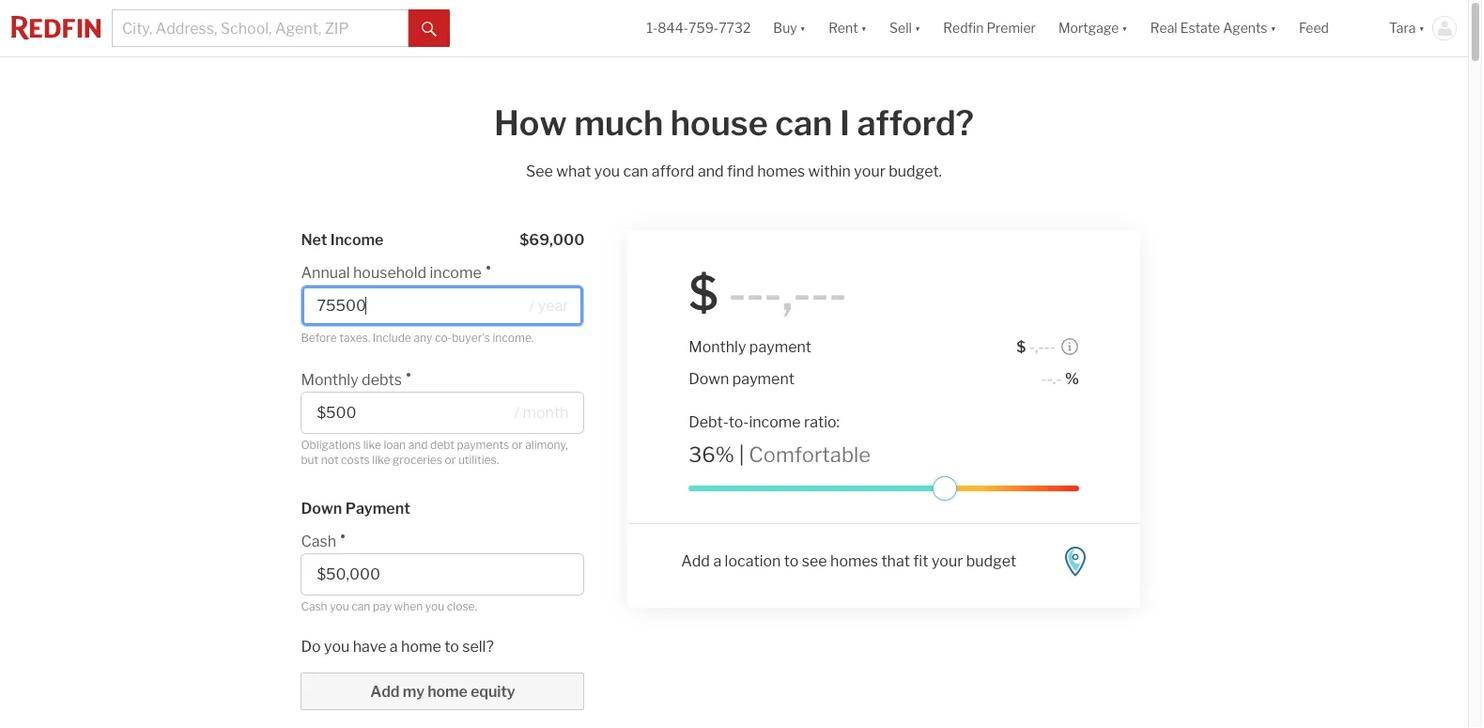 Task type: vqa. For each thing, say whether or not it's contained in the screenshot.
Map to the middle
no



Task type: describe. For each thing, give the bounding box(es) containing it.
$ -,---
[[1016, 338, 1055, 356]]

0 vertical spatial like
[[363, 437, 381, 451]]

pay
[[373, 599, 392, 613]]

add a location to see homes that fit your budget
[[681, 552, 1016, 570]]

equity
[[471, 683, 515, 701]]

income for to-
[[749, 413, 800, 431]]

close.
[[447, 599, 477, 613]]

but
[[301, 453, 319, 467]]

year
[[538, 297, 569, 315]]

premier
[[987, 20, 1036, 36]]

0 horizontal spatial a
[[390, 638, 398, 656]]

utilities.
[[458, 453, 499, 467]]

before taxes. include any co-buyer's income.
[[301, 331, 534, 345]]

0 horizontal spatial your
[[854, 163, 886, 180]]

1 horizontal spatial ,-
[[1034, 338, 1044, 356]]

City, Address, School, Agent, ZIP search field
[[112, 9, 409, 47]]

when
[[394, 599, 423, 613]]

add for add my home equity
[[370, 683, 400, 701]]

down for down payment
[[301, 499, 342, 517]]

redfin
[[943, 20, 984, 36]]

budget
[[966, 552, 1016, 570]]

redfin premier
[[943, 20, 1036, 36]]

net
[[301, 231, 327, 249]]

fit
[[913, 552, 928, 570]]

income.
[[493, 331, 534, 345]]

see
[[802, 552, 827, 570]]

sell ▾ button
[[878, 0, 932, 56]]

not
[[321, 453, 339, 467]]

any
[[414, 331, 432, 345]]

2 vertical spatial can
[[352, 599, 370, 613]]

obligations like loan and debt payments or alimony, but not costs like groceries or utilities.
[[301, 437, 568, 467]]

▾ for tara ▾
[[1419, 20, 1425, 36]]

annual household income. required field. element
[[301, 255, 575, 285]]

real estate agents ▾ button
[[1139, 0, 1288, 56]]

.-
[[1052, 370, 1061, 388]]

income
[[330, 231, 384, 249]]

0 horizontal spatial to
[[445, 638, 459, 656]]

down payment
[[301, 499, 410, 517]]

$ ---,---
[[688, 265, 846, 321]]

do
[[301, 638, 321, 656]]

monthly debts
[[301, 371, 402, 388]]

mortgage ▾
[[1059, 20, 1128, 36]]

my
[[403, 683, 425, 701]]

real
[[1151, 20, 1178, 36]]

feed button
[[1288, 0, 1378, 56]]

loan
[[384, 437, 406, 451]]

tara ▾
[[1389, 20, 1425, 36]]

income for household
[[430, 264, 482, 282]]

see
[[526, 163, 553, 180]]

and inside obligations like loan and debt payments or alimony, but not costs like groceries or utilities.
[[408, 437, 428, 451]]

▾ for sell ▾
[[915, 20, 921, 36]]

monthly payment
[[688, 338, 811, 356]]

debt-to-income ratio:
[[688, 413, 839, 431]]

co-
[[435, 331, 452, 345]]

Monthly debts text field
[[317, 403, 509, 421]]

i
[[840, 102, 850, 144]]

to-
[[728, 413, 749, 431]]

mortgage ▾ button
[[1059, 0, 1128, 56]]

buy ▾
[[773, 20, 806, 36]]

monthly debts. required field. element
[[301, 361, 575, 391]]

|
[[738, 442, 744, 467]]

add for add a location to see homes that fit your budget
[[681, 552, 710, 570]]

payments
[[457, 437, 509, 451]]

--.- %
[[1041, 370, 1079, 388]]

759-
[[689, 20, 719, 36]]

0 vertical spatial or
[[512, 437, 523, 451]]

afford?
[[857, 102, 974, 144]]

ratio:
[[804, 413, 839, 431]]

/ year
[[530, 297, 569, 315]]

rent ▾ button
[[817, 0, 878, 56]]

house
[[670, 102, 768, 144]]

cash. required field. element
[[301, 523, 575, 553]]

1 vertical spatial your
[[931, 552, 963, 570]]

Cash text field
[[317, 565, 569, 583]]

▾ for buy ▾
[[800, 20, 806, 36]]

1-844-759-7732
[[647, 20, 751, 36]]

feed
[[1299, 20, 1329, 36]]

sell?
[[462, 638, 494, 656]]

home inside button
[[428, 683, 468, 701]]

sell ▾
[[890, 20, 921, 36]]

that
[[881, 552, 910, 570]]

debt-
[[688, 413, 728, 431]]

844-
[[658, 20, 689, 36]]

see what you can afford and find homes within your budget.
[[526, 163, 942, 180]]

before
[[301, 331, 337, 345]]

monthly for monthly debts
[[301, 371, 359, 388]]

0 horizontal spatial ,-
[[782, 265, 811, 321]]

0 horizontal spatial or
[[445, 453, 456, 467]]

tara
[[1389, 20, 1416, 36]]

mortgage ▾ button
[[1047, 0, 1139, 56]]



Task type: locate. For each thing, give the bounding box(es) containing it.
payment for down payment
[[732, 370, 794, 388]]

a right have
[[390, 638, 398, 656]]

costs
[[341, 453, 370, 467]]

1 vertical spatial home
[[428, 683, 468, 701]]

1 horizontal spatial homes
[[830, 552, 878, 570]]

afford
[[652, 163, 695, 180]]

0 horizontal spatial and
[[408, 437, 428, 451]]

▾ right mortgage
[[1122, 20, 1128, 36]]

estate
[[1180, 20, 1220, 36]]

/ left "month"
[[514, 403, 520, 421]]

a left location
[[713, 552, 721, 570]]

5 ▾ from the left
[[1271, 20, 1277, 36]]

1 vertical spatial like
[[372, 453, 390, 467]]

1 vertical spatial can
[[623, 163, 648, 180]]

0 horizontal spatial $
[[688, 265, 718, 321]]

1 vertical spatial cash
[[301, 599, 327, 613]]

include
[[373, 331, 411, 345]]

down up the debt-
[[688, 370, 729, 388]]

like left the loan
[[363, 437, 381, 451]]

,- up monthly payment
[[782, 265, 811, 321]]

0 vertical spatial add
[[681, 552, 710, 570]]

homes right find at the top
[[757, 163, 805, 180]]

▾ right the rent
[[861, 20, 867, 36]]

cash down down payment
[[301, 532, 336, 550]]

1 vertical spatial down
[[301, 499, 342, 517]]

2 ▾ from the left
[[861, 20, 867, 36]]

month
[[523, 403, 569, 421]]

▾ right "buy"
[[800, 20, 806, 36]]

rent
[[829, 20, 858, 36]]

0 vertical spatial $
[[688, 265, 718, 321]]

▾ right agents
[[1271, 20, 1277, 36]]

0 vertical spatial homes
[[757, 163, 805, 180]]

0 horizontal spatial can
[[352, 599, 370, 613]]

down down not
[[301, 499, 342, 517]]

-
[[728, 265, 746, 321], [746, 265, 764, 321], [764, 265, 782, 321], [811, 265, 828, 321], [828, 265, 846, 321], [1029, 338, 1034, 356], [1044, 338, 1050, 356], [1049, 338, 1055, 356], [1041, 370, 1047, 388], [1046, 370, 1052, 388]]

taxes.
[[339, 331, 370, 345]]

net income
[[301, 231, 384, 249]]

0 horizontal spatial homes
[[757, 163, 805, 180]]

annual
[[301, 264, 350, 282]]

1 horizontal spatial $
[[1016, 338, 1026, 356]]

obligations
[[301, 437, 361, 451]]

,-
[[782, 265, 811, 321], [1034, 338, 1044, 356]]

you left pay
[[330, 599, 349, 613]]

like
[[363, 437, 381, 451], [372, 453, 390, 467]]

cash for cash you can pay when you close.
[[301, 599, 327, 613]]

real estate agents ▾
[[1151, 20, 1277, 36]]

you right do
[[324, 638, 350, 656]]

income up 36% | comfortable
[[749, 413, 800, 431]]

monthly up down payment
[[688, 338, 746, 356]]

within
[[808, 163, 851, 180]]

cash up do
[[301, 599, 327, 613]]

0 vertical spatial a
[[713, 552, 721, 570]]

location
[[724, 552, 781, 570]]

$
[[688, 265, 718, 321], [1016, 338, 1026, 356]]

1 horizontal spatial /
[[530, 297, 535, 315]]

7732
[[719, 20, 751, 36]]

homes right see
[[830, 552, 878, 570]]

rent ▾ button
[[829, 0, 867, 56]]

1 horizontal spatial your
[[931, 552, 963, 570]]

cash
[[301, 532, 336, 550], [301, 599, 327, 613]]

2 horizontal spatial can
[[775, 102, 833, 144]]

1 vertical spatial ,-
[[1034, 338, 1044, 356]]

0 horizontal spatial monthly
[[301, 371, 359, 388]]

your right the fit
[[931, 552, 963, 570]]

monthly down before
[[301, 371, 359, 388]]

add my home equity
[[370, 683, 515, 701]]

groceries
[[393, 453, 442, 467]]

or down debt
[[445, 453, 456, 467]]

agents
[[1223, 20, 1268, 36]]

1 vertical spatial /
[[514, 403, 520, 421]]

you right when
[[425, 599, 445, 613]]

have
[[353, 638, 386, 656]]

you right what
[[594, 163, 620, 180]]

payment up down payment
[[749, 338, 811, 356]]

0 vertical spatial income
[[430, 264, 482, 282]]

can left i
[[775, 102, 833, 144]]

like down the loan
[[372, 453, 390, 467]]

budget.
[[889, 163, 942, 180]]

3 ▾ from the left
[[915, 20, 921, 36]]

how
[[494, 102, 567, 144]]

can
[[775, 102, 833, 144], [623, 163, 648, 180], [352, 599, 370, 613]]

household
[[353, 264, 427, 282]]

down for down payment
[[688, 370, 729, 388]]

add
[[681, 552, 710, 570], [370, 683, 400, 701]]

▾ right "tara"
[[1419, 20, 1425, 36]]

add my home equity button
[[301, 673, 585, 710]]

comfortable
[[748, 442, 870, 467]]

/ left year
[[530, 297, 535, 315]]

debt
[[430, 437, 455, 451]]

payment
[[345, 499, 410, 517]]

home down when
[[401, 638, 441, 656]]

1 horizontal spatial or
[[512, 437, 523, 451]]

Annual household income text field
[[317, 297, 523, 315]]

add inside button
[[370, 683, 400, 701]]

to left see
[[784, 552, 798, 570]]

add left location
[[681, 552, 710, 570]]

0 vertical spatial can
[[775, 102, 833, 144]]

/ for / year
[[530, 297, 535, 315]]

1 horizontal spatial a
[[713, 552, 721, 570]]

1 vertical spatial payment
[[732, 370, 794, 388]]

your
[[854, 163, 886, 180], [931, 552, 963, 570]]

income up annual household income text field
[[430, 264, 482, 282]]

0 vertical spatial home
[[401, 638, 441, 656]]

/
[[530, 297, 535, 315], [514, 403, 520, 421]]

and up groceries
[[408, 437, 428, 451]]

what
[[556, 163, 591, 180]]

0 horizontal spatial add
[[370, 683, 400, 701]]

1-
[[647, 20, 658, 36]]

▾ for rent ▾
[[861, 20, 867, 36]]

/ month
[[514, 403, 569, 421]]

real estate agents ▾ link
[[1151, 0, 1277, 56]]

0 vertical spatial and
[[698, 163, 724, 180]]

monthly for monthly payment
[[688, 338, 746, 356]]

to
[[784, 552, 798, 570], [445, 638, 459, 656]]

rent ▾
[[829, 20, 867, 36]]

1 horizontal spatial down
[[688, 370, 729, 388]]

buy ▾ button
[[762, 0, 817, 56]]

,- up the --.- %
[[1034, 338, 1044, 356]]

0 vertical spatial to
[[784, 552, 798, 570]]

1 vertical spatial monthly
[[301, 371, 359, 388]]

add left the my
[[370, 683, 400, 701]]

can for i
[[775, 102, 833, 144]]

buy ▾ button
[[773, 0, 806, 56]]

1 vertical spatial income
[[749, 413, 800, 431]]

None range field
[[688, 476, 1079, 501]]

0 horizontal spatial /
[[514, 403, 520, 421]]

cash for cash
[[301, 532, 336, 550]]

1 vertical spatial homes
[[830, 552, 878, 570]]

1 vertical spatial and
[[408, 437, 428, 451]]

your right within at the right of the page
[[854, 163, 886, 180]]

0 vertical spatial cash
[[301, 532, 336, 550]]

36%
[[688, 442, 734, 467]]

annual household income
[[301, 264, 482, 282]]

$69,000
[[520, 231, 585, 249]]

buyer's
[[452, 331, 490, 345]]

0 vertical spatial /
[[530, 297, 535, 315]]

0 vertical spatial down
[[688, 370, 729, 388]]

1 horizontal spatial and
[[698, 163, 724, 180]]

map push pin image
[[1066, 547, 1086, 577]]

1 horizontal spatial income
[[749, 413, 800, 431]]

0 vertical spatial payment
[[749, 338, 811, 356]]

buy
[[773, 20, 797, 36]]

down payment
[[688, 370, 794, 388]]

payment down monthly payment
[[732, 370, 794, 388]]

▾ right sell
[[915, 20, 921, 36]]

1 horizontal spatial to
[[784, 552, 798, 570]]

4 ▾ from the left
[[1122, 20, 1128, 36]]

alimony,
[[525, 437, 568, 451]]

0 vertical spatial ,-
[[782, 265, 811, 321]]

can left afford
[[623, 163, 648, 180]]

1 vertical spatial a
[[390, 638, 398, 656]]

0 vertical spatial your
[[854, 163, 886, 180]]

1 vertical spatial or
[[445, 453, 456, 467]]

1 horizontal spatial monthly
[[688, 338, 746, 356]]

how much house can i afford?
[[494, 102, 974, 144]]

or left alimony,
[[512, 437, 523, 451]]

redfin premier button
[[932, 0, 1047, 56]]

and left find at the top
[[698, 163, 724, 180]]

1 vertical spatial $
[[1016, 338, 1026, 356]]

do you have a home to sell?
[[301, 638, 494, 656]]

sell
[[890, 20, 912, 36]]

/ for / month
[[514, 403, 520, 421]]

payment
[[749, 338, 811, 356], [732, 370, 794, 388]]

1 horizontal spatial add
[[681, 552, 710, 570]]

to left 'sell?'
[[445, 638, 459, 656]]

submit search image
[[422, 21, 437, 36]]

▾ for mortgage ▾
[[1122, 20, 1128, 36]]

0 horizontal spatial down
[[301, 499, 342, 517]]

6 ▾ from the left
[[1419, 20, 1425, 36]]

1 vertical spatial to
[[445, 638, 459, 656]]

1 cash from the top
[[301, 532, 336, 550]]

1 vertical spatial add
[[370, 683, 400, 701]]

home right the my
[[428, 683, 468, 701]]

1 ▾ from the left
[[800, 20, 806, 36]]

can left pay
[[352, 599, 370, 613]]

1 horizontal spatial can
[[623, 163, 648, 180]]

0 vertical spatial monthly
[[688, 338, 746, 356]]

$ for $ -,---
[[1016, 338, 1026, 356]]

monthly
[[688, 338, 746, 356], [301, 371, 359, 388]]

2 cash from the top
[[301, 599, 327, 613]]

home
[[401, 638, 441, 656], [428, 683, 468, 701]]

0 horizontal spatial income
[[430, 264, 482, 282]]

$ for $ ---,---
[[688, 265, 718, 321]]

36% | comfortable
[[688, 442, 870, 467]]

find
[[727, 163, 754, 180]]

debts
[[362, 371, 402, 388]]

can for afford
[[623, 163, 648, 180]]

payment for monthly payment
[[749, 338, 811, 356]]

mortgage
[[1059, 20, 1119, 36]]

sell ▾ button
[[890, 0, 921, 56]]

income
[[430, 264, 482, 282], [749, 413, 800, 431]]



